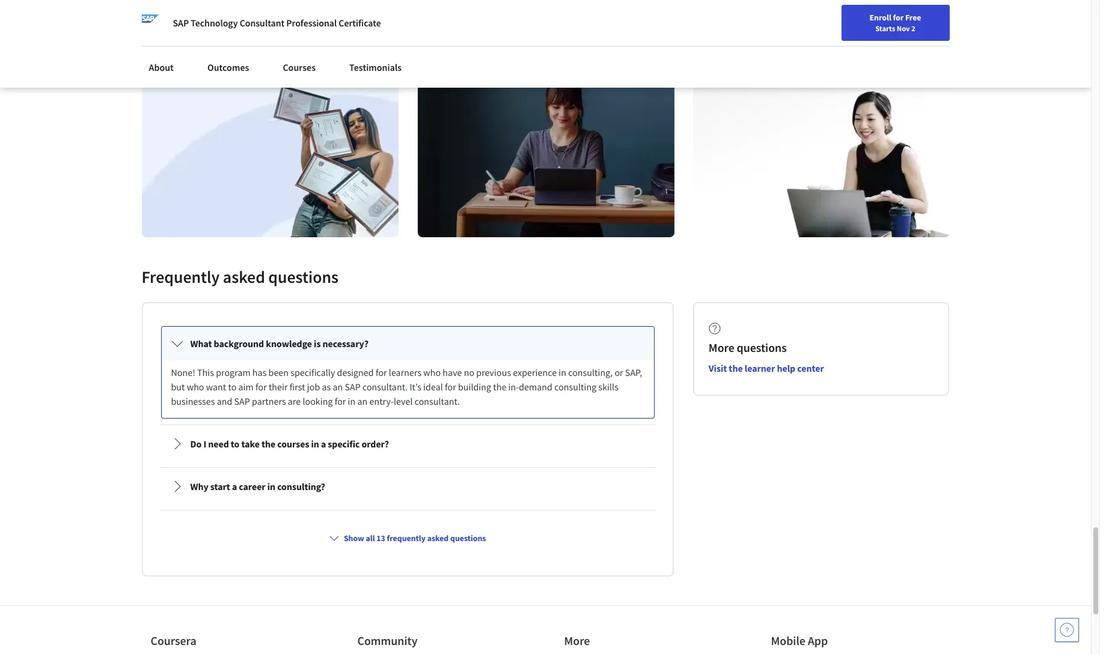 Task type: vqa. For each thing, say whether or not it's contained in the screenshot.
Learn more
yes



Task type: locate. For each thing, give the bounding box(es) containing it.
mobile app
[[771, 634, 828, 649]]

0 horizontal spatial questions
[[268, 266, 339, 288]]

more
[[709, 340, 735, 355], [564, 634, 590, 649]]

consultant.
[[363, 381, 408, 393], [415, 396, 460, 408]]

1 horizontal spatial sap
[[234, 396, 250, 408]]

who up ideal
[[424, 367, 441, 379]]

businesses
[[171, 396, 215, 408]]

1 horizontal spatial asked
[[427, 533, 449, 544]]

a left specific
[[321, 438, 326, 450]]

designed
[[337, 367, 374, 379]]

more for more questions
[[709, 340, 735, 355]]

for up nov
[[893, 12, 904, 23]]

included
[[330, 12, 361, 23]]

sap down aim on the left bottom of page
[[234, 396, 250, 408]]

1 horizontal spatial all
[[366, 533, 375, 544]]

for down the have
[[445, 381, 456, 393]]

your inside 'unlimited access to 7,000+ world-class courses, hands-on projects, and job-ready certificate programs - all included in your subscription'
[[161, 24, 177, 35]]

questions
[[268, 266, 339, 288], [737, 340, 787, 355], [450, 533, 486, 544]]

who
[[424, 367, 441, 379], [187, 381, 204, 393]]

and inside none! this program has been specifically designed for learners who have no previous experience in consulting, or sap, but who want to aim for their first job as an sap consultant. it's ideal for building the in-demand consulting skills businesses and sap partners are looking for in an entry-level consultant.
[[217, 396, 232, 408]]

1 vertical spatial who
[[187, 381, 204, 393]]

2 horizontal spatial questions
[[737, 340, 787, 355]]

help
[[777, 363, 796, 375]]

need
[[208, 438, 229, 450]]

building
[[458, 381, 491, 393]]

all inside 'unlimited access to 7,000+ world-class courses, hands-on projects, and job-ready certificate programs - all included in your subscription'
[[320, 12, 329, 23]]

about
[[149, 61, 174, 73]]

0 horizontal spatial consultant.
[[363, 381, 408, 393]]

have
[[443, 367, 462, 379]]

2 vertical spatial questions
[[450, 533, 486, 544]]

1 horizontal spatial questions
[[450, 533, 486, 544]]

1 vertical spatial consultant.
[[415, 396, 460, 408]]

an right as
[[333, 381, 343, 393]]

learn more link
[[713, 44, 777, 58], [161, 46, 225, 58]]

0 horizontal spatial and
[[193, 12, 207, 23]]

sap down unlimited
[[173, 17, 189, 29]]

digital
[[846, 22, 868, 32]]

learn more down upskill
[[713, 44, 760, 56]]

courses link
[[276, 54, 323, 81]]

projects,
[[161, 12, 191, 23]]

learn up about
[[161, 46, 185, 58]]

consultant. down ideal
[[415, 396, 460, 408]]

a right start
[[232, 481, 237, 493]]

and up subscription
[[193, 12, 207, 23]]

specifically
[[291, 367, 335, 379]]

in right the excel on the top of the page
[[824, 22, 831, 32]]

who up the 'businesses' on the bottom of page
[[187, 381, 204, 393]]

1 horizontal spatial your
[[738, 22, 754, 32]]

1 vertical spatial questions
[[737, 340, 787, 355]]

has
[[253, 367, 267, 379]]

0 vertical spatial consultant.
[[363, 381, 408, 393]]

1 horizontal spatial and
[[217, 396, 232, 408]]

to
[[222, 0, 229, 11], [796, 22, 803, 32], [228, 381, 237, 393], [231, 438, 240, 450]]

your down 'projects,'
[[161, 24, 177, 35]]

to left take at bottom left
[[231, 438, 240, 450]]

outcomes link
[[200, 54, 256, 81]]

1 vertical spatial all
[[366, 533, 375, 544]]

consulting?
[[277, 481, 325, 493]]

necessary?
[[323, 338, 369, 350]]

their
[[269, 381, 288, 393]]

learn more
[[713, 44, 760, 56], [161, 46, 209, 58]]

demand
[[519, 381, 553, 393]]

the
[[833, 22, 844, 32], [729, 363, 743, 375], [493, 381, 507, 393], [262, 438, 276, 450]]

knowledge
[[266, 338, 312, 350]]

for right looking
[[335, 396, 346, 408]]

free
[[906, 12, 922, 23]]

0 vertical spatial and
[[193, 12, 207, 23]]

an left entry-
[[358, 396, 368, 408]]

1 horizontal spatial learn
[[713, 44, 736, 56]]

learn more down subscription
[[161, 46, 209, 58]]

technology
[[191, 17, 238, 29]]

0 horizontal spatial sap
[[173, 17, 189, 29]]

more down employees
[[738, 44, 760, 56]]

certificate
[[339, 17, 381, 29]]

None search field
[[171, 8, 460, 32]]

the left digital
[[833, 22, 844, 32]]

more down subscription
[[187, 46, 209, 58]]

1 horizontal spatial who
[[424, 367, 441, 379]]

this
[[197, 367, 214, 379]]

upskill
[[713, 22, 737, 32]]

1 vertical spatial and
[[217, 396, 232, 408]]

all inside dropdown button
[[366, 533, 375, 544]]

to left aim on the left bottom of page
[[228, 381, 237, 393]]

to up ready
[[222, 0, 229, 11]]

your
[[738, 22, 754, 32], [161, 24, 177, 35]]

to left the excel on the top of the page
[[796, 22, 803, 32]]

career
[[239, 481, 266, 493]]

in down designed
[[348, 396, 356, 408]]

class
[[279, 0, 296, 11]]

1 vertical spatial sap
[[345, 381, 361, 393]]

0 horizontal spatial more
[[564, 634, 590, 649]]

-
[[316, 12, 318, 23]]

in right included
[[363, 12, 369, 23]]

learn for the leftmost learn more link
[[161, 46, 185, 58]]

learn down upskill
[[713, 44, 736, 56]]

sap image
[[142, 14, 158, 31]]

all
[[320, 12, 329, 23], [366, 533, 375, 544]]

it's
[[410, 381, 422, 393]]

0 vertical spatial a
[[321, 438, 326, 450]]

your right upskill
[[738, 22, 754, 32]]

1 horizontal spatial an
[[358, 396, 368, 408]]

certificate
[[244, 12, 279, 23]]

0 horizontal spatial an
[[333, 381, 343, 393]]

sap down designed
[[345, 381, 361, 393]]

0 horizontal spatial who
[[187, 381, 204, 393]]

testimonials
[[349, 61, 402, 73]]

0 vertical spatial who
[[424, 367, 441, 379]]

ready
[[222, 12, 242, 23]]

been
[[269, 367, 289, 379]]

2 horizontal spatial sap
[[345, 381, 361, 393]]

the left in-
[[493, 381, 507, 393]]

in
[[363, 12, 369, 23], [824, 22, 831, 32], [559, 367, 567, 379], [348, 396, 356, 408], [311, 438, 319, 450], [267, 481, 275, 493]]

show all 13 frequently asked questions
[[344, 533, 486, 544]]

for down the 'has'
[[256, 381, 267, 393]]

learn more link down upskill
[[713, 44, 777, 58]]

0 vertical spatial asked
[[223, 266, 265, 288]]

consultant. up entry-
[[363, 381, 408, 393]]

nov
[[897, 23, 910, 33]]

consulting,
[[568, 367, 613, 379]]

0 horizontal spatial your
[[161, 24, 177, 35]]

do i need to take the courses in a specific order?
[[190, 438, 389, 450]]

frequently
[[387, 533, 426, 544]]

questions inside dropdown button
[[450, 533, 486, 544]]

what background knowledge is necessary?
[[190, 338, 369, 350]]

to inside 'unlimited access to 7,000+ world-class courses, hands-on projects, and job-ready certificate programs - all included in your subscription'
[[222, 0, 229, 11]]

show all 13 frequently asked questions button
[[325, 528, 491, 550]]

to inside dropdown button
[[231, 438, 240, 450]]

help center image
[[1060, 624, 1075, 638]]

asked inside dropdown button
[[427, 533, 449, 544]]

coursera
[[151, 634, 196, 649]]

0 vertical spatial more
[[709, 340, 735, 355]]

0 horizontal spatial all
[[320, 12, 329, 23]]

what background knowledge is necessary? button
[[161, 327, 654, 361]]

a
[[321, 438, 326, 450], [232, 481, 237, 493]]

the right take at bottom left
[[262, 438, 276, 450]]

economy
[[870, 22, 902, 32]]

courses,
[[298, 0, 327, 11]]

outcomes
[[207, 61, 249, 73]]

sap technology consultant  professional certificate
[[173, 17, 381, 29]]

1 vertical spatial a
[[232, 481, 237, 493]]

2
[[912, 23, 916, 33]]

0 horizontal spatial learn
[[161, 46, 185, 58]]

learn more link down subscription
[[161, 46, 225, 58]]

none!
[[171, 367, 195, 379]]

to inside none! this program has been specifically designed for learners who have no previous experience in consulting, or sap, but who want to aim for their first job as an sap consultant. it's ideal for building the in-demand consulting skills businesses and sap partners are looking for in an entry-level consultant.
[[228, 381, 237, 393]]

1 vertical spatial more
[[564, 634, 590, 649]]

entry-
[[370, 396, 394, 408]]

experience
[[513, 367, 557, 379]]

courses
[[283, 61, 316, 73]]

1 horizontal spatial more
[[709, 340, 735, 355]]

0 horizontal spatial asked
[[223, 266, 265, 288]]

partners
[[252, 396, 286, 408]]

learner
[[745, 363, 775, 375]]

want
[[206, 381, 226, 393]]

and inside 'unlimited access to 7,000+ world-class courses, hands-on projects, and job-ready certificate programs - all included in your subscription'
[[193, 12, 207, 23]]

all right '-'
[[320, 12, 329, 23]]

all left '13'
[[366, 533, 375, 544]]

and down want
[[217, 396, 232, 408]]

0 vertical spatial all
[[320, 12, 329, 23]]

excel
[[805, 22, 823, 32]]

1 vertical spatial asked
[[427, 533, 449, 544]]



Task type: describe. For each thing, give the bounding box(es) containing it.
professional
[[286, 17, 337, 29]]

why start a career in consulting?
[[190, 481, 325, 493]]

why start a career in consulting? button
[[161, 470, 654, 504]]

in inside 'unlimited access to 7,000+ world-class courses, hands-on projects, and job-ready certificate programs - all included in your subscription'
[[363, 12, 369, 23]]

order?
[[362, 438, 389, 450]]

program
[[216, 367, 251, 379]]

starts
[[876, 23, 896, 33]]

enroll for free starts nov 2
[[870, 12, 922, 33]]

what
[[190, 338, 212, 350]]

start
[[210, 481, 230, 493]]

specific
[[328, 438, 360, 450]]

show
[[344, 533, 364, 544]]

center
[[798, 363, 824, 375]]

english
[[861, 14, 890, 26]]

level
[[394, 396, 413, 408]]

1 horizontal spatial a
[[321, 438, 326, 450]]

but
[[171, 381, 185, 393]]

first
[[290, 381, 305, 393]]

0 horizontal spatial learn more link
[[161, 46, 225, 58]]

the right visit at the bottom of page
[[729, 363, 743, 375]]

more questions
[[709, 340, 787, 355]]

in up consulting
[[559, 367, 567, 379]]

1 horizontal spatial more
[[738, 44, 760, 56]]

hands-
[[328, 0, 353, 11]]

why
[[190, 481, 208, 493]]

take
[[241, 438, 260, 450]]

frequently
[[142, 266, 220, 288]]

job-
[[208, 12, 222, 23]]

community
[[358, 634, 418, 649]]

0 horizontal spatial learn more
[[161, 46, 209, 58]]

for left learners
[[376, 367, 387, 379]]

are
[[288, 396, 301, 408]]

in-
[[509, 381, 519, 393]]

0 horizontal spatial more
[[187, 46, 209, 58]]

about link
[[142, 54, 181, 81]]

0 horizontal spatial a
[[232, 481, 237, 493]]

0 vertical spatial an
[[333, 381, 343, 393]]

visit the learner help center link
[[709, 363, 824, 375]]

13
[[377, 533, 385, 544]]

for inside the "enroll for free starts nov 2"
[[893, 12, 904, 23]]

more for more
[[564, 634, 590, 649]]

consulting
[[555, 381, 597, 393]]

in right career
[[267, 481, 275, 493]]

previous
[[476, 367, 511, 379]]

visit the learner help center
[[709, 363, 824, 375]]

enroll
[[870, 12, 892, 23]]

show notifications image
[[929, 15, 944, 29]]

1 horizontal spatial learn more link
[[713, 44, 777, 58]]

7,000+
[[231, 0, 254, 11]]

1 vertical spatial an
[[358, 396, 368, 408]]

no
[[464, 367, 475, 379]]

english button
[[839, 0, 912, 39]]

1 horizontal spatial learn more
[[713, 44, 760, 56]]

aim
[[238, 381, 254, 393]]

subscription
[[179, 24, 222, 35]]

unlimited
[[161, 0, 196, 11]]

world-
[[256, 0, 279, 11]]

on
[[353, 0, 362, 11]]

1 horizontal spatial consultant.
[[415, 396, 460, 408]]

skills
[[599, 381, 619, 393]]

background
[[214, 338, 264, 350]]

app
[[808, 634, 828, 649]]

frequently asked questions
[[142, 266, 339, 288]]

upskill your employees to excel in the digital economy
[[713, 22, 902, 32]]

0 vertical spatial questions
[[268, 266, 339, 288]]

as
[[322, 381, 331, 393]]

do i need to take the courses in a specific order? button
[[161, 428, 654, 461]]

the inside dropdown button
[[262, 438, 276, 450]]

the inside none! this program has been specifically designed for learners who have no previous experience in consulting, or sap, but who want to aim for their first job as an sap consultant. it's ideal for building the in-demand consulting skills businesses and sap partners are looking for in an entry-level consultant.
[[493, 381, 507, 393]]

collapsed list
[[157, 323, 658, 655]]

in right 'courses'
[[311, 438, 319, 450]]

learners
[[389, 367, 422, 379]]

programs
[[280, 12, 314, 23]]

or
[[615, 367, 623, 379]]

visit
[[709, 363, 727, 375]]

2 vertical spatial sap
[[234, 396, 250, 408]]

employees
[[756, 22, 794, 32]]

learn for rightmost learn more link
[[713, 44, 736, 56]]

is
[[314, 338, 321, 350]]

ideal
[[423, 381, 443, 393]]

0 vertical spatial sap
[[173, 17, 189, 29]]

access
[[197, 0, 220, 11]]

consultant
[[240, 17, 285, 29]]

looking
[[303, 396, 333, 408]]

unlimited access to 7,000+ world-class courses, hands-on projects, and job-ready certificate programs - all included in your subscription
[[161, 0, 369, 35]]

i
[[204, 438, 206, 450]]

do
[[190, 438, 202, 450]]



